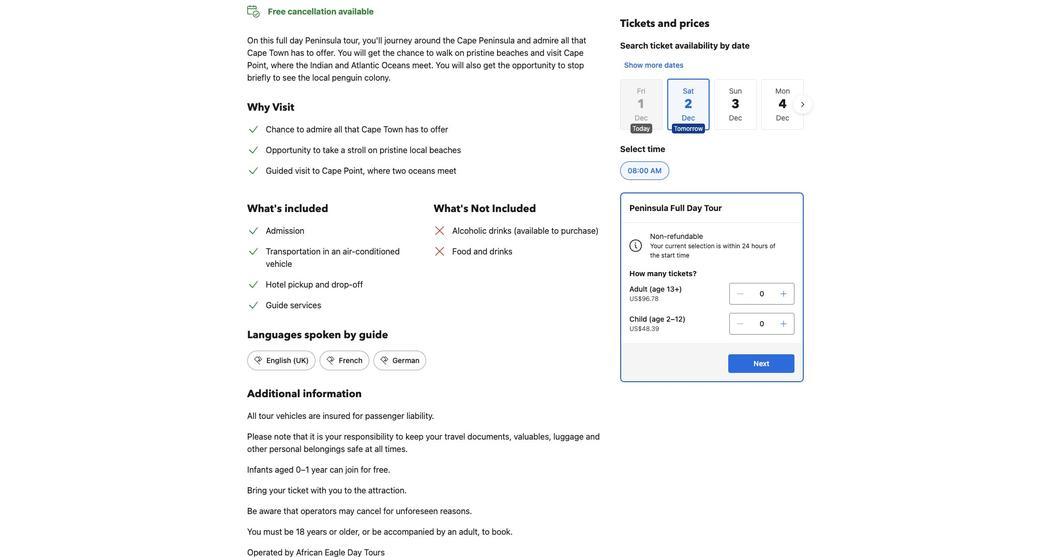 Task type: locate. For each thing, give the bounding box(es) containing it.
where
[[271, 61, 294, 70], [367, 166, 390, 175]]

pristine up 'also'
[[466, 48, 494, 57]]

why
[[247, 100, 270, 114]]

fri 1 dec today
[[632, 86, 650, 132]]

dec down 3
[[729, 113, 742, 122]]

on inside on this full day peninsula tour, you'll journey around the cape peninsula and admire all that cape town has to offer. you will get the chance to walk on pristine beaches and visit cape point, where the indian and atlantic oceans meet. you will also get the opportunity to stop briefly to see the local penguin colony.
[[455, 48, 464, 57]]

0 for adult (age 13+)
[[760, 289, 764, 298]]

0 horizontal spatial or
[[329, 527, 337, 536]]

1 horizontal spatial all
[[375, 444, 383, 454]]

0 horizontal spatial ticket
[[288, 486, 309, 495]]

town down full on the top left of page
[[269, 48, 289, 57]]

on right the walk
[[455, 48, 464, 57]]

see
[[283, 73, 296, 82]]

that up the stop
[[571, 36, 586, 45]]

passenger
[[365, 411, 404, 421]]

all inside the please note that it is your responsibility to keep your travel documents, valuables, luggage and other personal belongings safe at all times.
[[375, 444, 383, 454]]

0 horizontal spatial all
[[334, 125, 342, 134]]

adult (age 13+) us$96.78
[[629, 284, 682, 303]]

the inside non-refundable your current selection is within 24 hours of the start time
[[650, 251, 660, 259]]

region
[[612, 74, 812, 134]]

responsibility
[[344, 432, 394, 441]]

alcoholic
[[452, 226, 487, 235]]

with
[[311, 486, 326, 495]]

(age for 2–12)
[[649, 314, 664, 323]]

english
[[266, 356, 291, 365]]

0 vertical spatial is
[[716, 242, 721, 250]]

0 vertical spatial ticket
[[650, 41, 673, 50]]

this
[[260, 36, 274, 45]]

be down the cancel
[[372, 527, 382, 536]]

an right in
[[332, 247, 341, 256]]

0 vertical spatial local
[[312, 73, 330, 82]]

older,
[[339, 527, 360, 536]]

2 horizontal spatial your
[[426, 432, 442, 441]]

local down 'indian'
[[312, 73, 330, 82]]

all up "a"
[[334, 125, 342, 134]]

times.
[[385, 444, 408, 454]]

1 vertical spatial ticket
[[288, 486, 309, 495]]

town up opportunity to take a stroll on pristine local beaches
[[383, 125, 403, 134]]

your
[[650, 242, 663, 250]]

1 horizontal spatial local
[[410, 145, 427, 155]]

an inside transportation in an air-conditioned vehicle
[[332, 247, 341, 256]]

cape up 'also'
[[457, 36, 477, 45]]

guided visit to cape point, where two oceans meet
[[266, 166, 456, 175]]

dec up today
[[635, 113, 648, 122]]

by left guide
[[344, 328, 356, 342]]

time
[[647, 144, 665, 154], [677, 251, 689, 259]]

beaches up meet
[[429, 145, 461, 155]]

year
[[311, 465, 327, 474]]

all right 'at'
[[375, 444, 383, 454]]

free cancellation available
[[268, 7, 374, 16]]

that right 'aware'
[[284, 506, 298, 516]]

point, up briefly
[[247, 61, 269, 70]]

0 horizontal spatial will
[[354, 48, 366, 57]]

hotel
[[266, 280, 286, 289]]

0 vertical spatial time
[[647, 144, 665, 154]]

0 vertical spatial where
[[271, 61, 294, 70]]

for right insured
[[353, 411, 363, 421]]

1 0 from the top
[[760, 289, 764, 298]]

drinks down included
[[489, 226, 512, 235]]

or right older,
[[362, 527, 370, 536]]

peninsula left the full
[[629, 203, 668, 213]]

transportation in an air-conditioned vehicle
[[266, 247, 400, 268]]

0 vertical spatial on
[[455, 48, 464, 57]]

where up see
[[271, 61, 294, 70]]

2 vertical spatial all
[[375, 444, 383, 454]]

adult,
[[459, 527, 480, 536]]

0 vertical spatial (age
[[649, 284, 665, 293]]

0 vertical spatial admire
[[533, 36, 559, 45]]

0 horizontal spatial on
[[368, 145, 377, 155]]

2 horizontal spatial dec
[[776, 113, 789, 122]]

local
[[312, 73, 330, 82], [410, 145, 427, 155]]

ticket up show more dates
[[650, 41, 673, 50]]

2 horizontal spatial by
[[720, 41, 730, 50]]

1 horizontal spatial admire
[[533, 36, 559, 45]]

0 horizontal spatial peninsula
[[305, 36, 341, 45]]

1 vertical spatial for
[[361, 465, 371, 474]]

you
[[338, 48, 352, 57], [436, 61, 450, 70], [247, 527, 261, 536]]

0 horizontal spatial an
[[332, 247, 341, 256]]

you down tour,
[[338, 48, 352, 57]]

peninsula up offer.
[[305, 36, 341, 45]]

24
[[742, 242, 750, 250]]

guided
[[266, 166, 293, 175]]

cancellation
[[288, 7, 336, 16]]

the left 'indian'
[[296, 61, 308, 70]]

time up am
[[647, 144, 665, 154]]

the
[[443, 36, 455, 45], [383, 48, 395, 57], [296, 61, 308, 70], [498, 61, 510, 70], [298, 73, 310, 82], [650, 251, 660, 259], [354, 486, 366, 495]]

0 horizontal spatial has
[[291, 48, 304, 57]]

opportunity
[[266, 145, 311, 155]]

accompanied
[[384, 527, 434, 536]]

by left date
[[720, 41, 730, 50]]

1 vertical spatial will
[[452, 61, 464, 70]]

has inside on this full day peninsula tour, you'll journey around the cape peninsula and admire all that cape town has to offer. you will get the chance to walk on pristine beaches and visit cape point, where the indian and atlantic oceans meet. you will also get the opportunity to stop briefly to see the local penguin colony.
[[291, 48, 304, 57]]

to left the take
[[313, 145, 321, 155]]

hours
[[751, 242, 768, 250]]

0 vertical spatial all
[[561, 36, 569, 45]]

has down day
[[291, 48, 304, 57]]

1 horizontal spatial on
[[455, 48, 464, 57]]

that inside on this full day peninsula tour, you'll journey around the cape peninsula and admire all that cape town has to offer. you will get the chance to walk on pristine beaches and visit cape point, where the indian and atlantic oceans meet. you will also get the opportunity to stop briefly to see the local penguin colony.
[[571, 36, 586, 45]]

1 vertical spatial point,
[[344, 166, 365, 175]]

1 horizontal spatial your
[[325, 432, 342, 441]]

0 for child (age 2–12)
[[760, 319, 764, 328]]

get right 'also'
[[483, 61, 496, 70]]

2 what's from the left
[[434, 202, 468, 216]]

1 horizontal spatial dec
[[729, 113, 742, 122]]

2 vertical spatial you
[[247, 527, 261, 536]]

1 horizontal spatial by
[[436, 527, 445, 536]]

on
[[455, 48, 464, 57], [368, 145, 377, 155]]

walk
[[436, 48, 453, 57]]

1 horizontal spatial visit
[[547, 48, 562, 57]]

prices
[[679, 17, 710, 31]]

where inside on this full day peninsula tour, you'll journey around the cape peninsula and admire all that cape town has to offer. you will get the chance to walk on pristine beaches and visit cape point, where the indian and atlantic oceans meet. you will also get the opportunity to stop briefly to see the local penguin colony.
[[271, 61, 294, 70]]

you left must
[[247, 527, 261, 536]]

0 vertical spatial 0
[[760, 289, 764, 298]]

or right the years
[[329, 527, 337, 536]]

1 horizontal spatial ticket
[[650, 41, 673, 50]]

the down your
[[650, 251, 660, 259]]

0 horizontal spatial is
[[317, 432, 323, 441]]

to right (available
[[551, 226, 559, 235]]

on right stroll
[[368, 145, 377, 155]]

time down the current
[[677, 251, 689, 259]]

0 vertical spatial town
[[269, 48, 289, 57]]

and
[[658, 17, 677, 31], [517, 36, 531, 45], [530, 48, 544, 57], [335, 61, 349, 70], [473, 247, 487, 256], [315, 280, 329, 289], [586, 432, 600, 441]]

0 horizontal spatial by
[[344, 328, 356, 342]]

day
[[290, 36, 303, 45]]

0 vertical spatial an
[[332, 247, 341, 256]]

transportation
[[266, 247, 321, 256]]

languages spoken by guide
[[247, 328, 388, 342]]

1 vertical spatial is
[[317, 432, 323, 441]]

to right you
[[344, 486, 352, 495]]

3 dec from the left
[[776, 113, 789, 122]]

child
[[629, 314, 647, 323]]

all inside on this full day peninsula tour, you'll journey around the cape peninsula and admire all that cape town has to offer. you will get the chance to walk on pristine beaches and visit cape point, where the indian and atlantic oceans meet. you will also get the opportunity to stop briefly to see the local penguin colony.
[[561, 36, 569, 45]]

0 vertical spatial pristine
[[466, 48, 494, 57]]

full
[[276, 36, 287, 45]]

services
[[290, 301, 321, 310]]

0 horizontal spatial point,
[[247, 61, 269, 70]]

has left offer
[[405, 125, 419, 134]]

2 0 from the top
[[760, 319, 764, 328]]

2 horizontal spatial all
[[561, 36, 569, 45]]

vehicles
[[276, 411, 306, 421]]

local up oceans
[[410, 145, 427, 155]]

hotel pickup and drop-off
[[266, 280, 363, 289]]

please note that it is your responsibility to keep your travel documents, valuables, luggage and other personal belongings safe at all times.
[[247, 432, 600, 454]]

your right keep
[[426, 432, 442, 441]]

2 dec from the left
[[729, 113, 742, 122]]

dec inside mon 4 dec
[[776, 113, 789, 122]]

peninsula up 'also'
[[479, 36, 515, 45]]

pristine inside on this full day peninsula tour, you'll journey around the cape peninsula and admire all that cape town has to offer. you will get the chance to walk on pristine beaches and visit cape point, where the indian and atlantic oceans meet. you will also get the opportunity to stop briefly to see the local penguin colony.
[[466, 48, 494, 57]]

that left it
[[293, 432, 308, 441]]

that inside the please note that it is your responsibility to keep your travel documents, valuables, luggage and other personal belongings safe at all times.
[[293, 432, 308, 441]]

1 vertical spatial 0
[[760, 319, 764, 328]]

admire up the take
[[306, 125, 332, 134]]

0 horizontal spatial local
[[312, 73, 330, 82]]

admire up opportunity
[[533, 36, 559, 45]]

1 horizontal spatial has
[[405, 125, 419, 134]]

will up atlantic
[[354, 48, 366, 57]]

0 horizontal spatial visit
[[295, 166, 310, 175]]

vehicle
[[266, 259, 292, 268]]

1 horizontal spatial or
[[362, 527, 370, 536]]

1 horizontal spatial is
[[716, 242, 721, 250]]

1 vertical spatial pristine
[[380, 145, 407, 155]]

(age inside adult (age 13+) us$96.78
[[649, 284, 665, 293]]

1 horizontal spatial time
[[677, 251, 689, 259]]

for right the cancel
[[383, 506, 394, 516]]

1 dec from the left
[[635, 113, 648, 122]]

your up belongings
[[325, 432, 342, 441]]

0 vertical spatial by
[[720, 41, 730, 50]]

visit inside on this full day peninsula tour, you'll journey around the cape peninsula and admire all that cape town has to offer. you will get the chance to walk on pristine beaches and visit cape point, where the indian and atlantic oceans meet. you will also get the opportunity to stop briefly to see the local penguin colony.
[[547, 48, 562, 57]]

2 vertical spatial for
[[383, 506, 394, 516]]

0 horizontal spatial beaches
[[429, 145, 461, 155]]

1 horizontal spatial where
[[367, 166, 390, 175]]

(age
[[649, 284, 665, 293], [649, 314, 664, 323]]

2 horizontal spatial you
[[436, 61, 450, 70]]

drinks down alcoholic drinks (available to purchase)
[[490, 247, 512, 256]]

within
[[723, 242, 740, 250]]

0 horizontal spatial pristine
[[380, 145, 407, 155]]

pristine up two
[[380, 145, 407, 155]]

for right join
[[361, 465, 371, 474]]

be left 18
[[284, 527, 294, 536]]

1 horizontal spatial point,
[[344, 166, 365, 175]]

an left the adult,
[[448, 527, 457, 536]]

where left two
[[367, 166, 390, 175]]

1 what's from the left
[[247, 202, 282, 216]]

2 or from the left
[[362, 527, 370, 536]]

dec
[[635, 113, 648, 122], [729, 113, 742, 122], [776, 113, 789, 122]]

2 horizontal spatial peninsula
[[629, 203, 668, 213]]

0 up next
[[760, 319, 764, 328]]

1 horizontal spatial town
[[383, 125, 403, 134]]

offer
[[430, 125, 448, 134]]

additional
[[247, 387, 300, 401]]

all up the stop
[[561, 36, 569, 45]]

also
[[466, 61, 481, 70]]

ticket left with
[[288, 486, 309, 495]]

full
[[670, 203, 685, 213]]

french
[[339, 356, 362, 365]]

0 horizontal spatial be
[[284, 527, 294, 536]]

0 vertical spatial visit
[[547, 48, 562, 57]]

by down reasons.
[[436, 527, 445, 536]]

reasons.
[[440, 506, 472, 516]]

to left the book.
[[482, 527, 490, 536]]

0 horizontal spatial where
[[271, 61, 294, 70]]

1 vertical spatial visit
[[295, 166, 310, 175]]

are
[[309, 411, 320, 421]]

chance to admire all that cape town has to offer
[[266, 125, 448, 134]]

your right 'bring'
[[269, 486, 286, 495]]

1 horizontal spatial pristine
[[466, 48, 494, 57]]

dec down 4
[[776, 113, 789, 122]]

1 horizontal spatial be
[[372, 527, 382, 536]]

0 down hours
[[760, 289, 764, 298]]

0 vertical spatial has
[[291, 48, 304, 57]]

english (uk)
[[266, 356, 309, 365]]

will left 'also'
[[452, 61, 464, 70]]

child (age 2–12) us$48.39
[[629, 314, 686, 333]]

1 vertical spatial beaches
[[429, 145, 461, 155]]

take
[[323, 145, 339, 155]]

air-
[[343, 247, 355, 256]]

0 vertical spatial you
[[338, 48, 352, 57]]

tour
[[259, 411, 274, 421]]

13+)
[[667, 284, 682, 293]]

get down you'll
[[368, 48, 380, 57]]

1 horizontal spatial what's
[[434, 202, 468, 216]]

oceans
[[382, 61, 410, 70]]

0 horizontal spatial town
[[269, 48, 289, 57]]

admission
[[266, 226, 304, 235]]

the up the walk
[[443, 36, 455, 45]]

beaches up opportunity
[[496, 48, 528, 57]]

visit right the guided
[[295, 166, 310, 175]]

point,
[[247, 61, 269, 70], [344, 166, 365, 175]]

what's up the alcoholic
[[434, 202, 468, 216]]

1 horizontal spatial get
[[483, 61, 496, 70]]

has
[[291, 48, 304, 57], [405, 125, 419, 134]]

note
[[274, 432, 291, 441]]

1 horizontal spatial you
[[338, 48, 352, 57]]

0 vertical spatial get
[[368, 48, 380, 57]]

0 vertical spatial beaches
[[496, 48, 528, 57]]

1 vertical spatial get
[[483, 61, 496, 70]]

0 horizontal spatial admire
[[306, 125, 332, 134]]

around
[[414, 36, 441, 45]]

(age up the us$48.39
[[649, 314, 664, 323]]

1 vertical spatial where
[[367, 166, 390, 175]]

dec inside fri 1 dec today
[[635, 113, 648, 122]]

1 horizontal spatial beaches
[[496, 48, 528, 57]]

point, inside on this full day peninsula tour, you'll journey around the cape peninsula and admire all that cape town has to offer. you will get the chance to walk on pristine beaches and visit cape point, where the indian and atlantic oceans meet. you will also get the opportunity to stop briefly to see the local penguin colony.
[[247, 61, 269, 70]]

journey
[[384, 36, 412, 45]]

get
[[368, 48, 380, 57], [483, 61, 496, 70]]

1 vertical spatial time
[[677, 251, 689, 259]]

(age inside child (age 2–12) us$48.39
[[649, 314, 664, 323]]

to up times.
[[396, 432, 403, 441]]

1 vertical spatial (age
[[649, 314, 664, 323]]

what's up admission
[[247, 202, 282, 216]]

point, down stroll
[[344, 166, 365, 175]]

1 horizontal spatial an
[[448, 527, 457, 536]]

a
[[341, 145, 345, 155]]

cape up opportunity to take a stroll on pristine local beaches
[[362, 125, 381, 134]]

is right it
[[317, 432, 323, 441]]

time inside non-refundable your current selection is within 24 hours of the start time
[[677, 251, 689, 259]]

0 horizontal spatial get
[[368, 48, 380, 57]]

(age down many
[[649, 284, 665, 293]]

is left within in the right of the page
[[716, 242, 721, 250]]

you down the walk
[[436, 61, 450, 70]]

0 horizontal spatial what's
[[247, 202, 282, 216]]

visit up opportunity
[[547, 48, 562, 57]]

dec for 3
[[729, 113, 742, 122]]



Task type: describe. For each thing, give the bounding box(es) containing it.
what's for what's not included
[[434, 202, 468, 216]]

purchase)
[[561, 226, 599, 235]]

1 vertical spatial admire
[[306, 125, 332, 134]]

spoken
[[304, 328, 341, 342]]

opportunity
[[512, 61, 556, 70]]

(age for 13+)
[[649, 284, 665, 293]]

1 be from the left
[[284, 527, 294, 536]]

day
[[687, 203, 702, 213]]

travel
[[444, 432, 465, 441]]

to left offer
[[421, 125, 428, 134]]

cape up the stop
[[564, 48, 584, 57]]

town inside on this full day peninsula tour, you'll journey around the cape peninsula and admire all that cape town has to offer. you will get the chance to walk on pristine beaches and visit cape point, where the indian and atlantic oceans meet. you will also get the opportunity to stop briefly to see the local penguin colony.
[[269, 48, 289, 57]]

to right the guided
[[312, 166, 320, 175]]

operators
[[301, 506, 337, 516]]

stop
[[567, 61, 584, 70]]

dec for 4
[[776, 113, 789, 122]]

tickets and prices
[[620, 17, 710, 31]]

bring
[[247, 486, 267, 495]]

select
[[620, 144, 645, 154]]

(available
[[514, 226, 549, 235]]

infants
[[247, 465, 273, 474]]

refundable
[[667, 232, 703, 241]]

pickup
[[288, 280, 313, 289]]

offer.
[[316, 48, 336, 57]]

0–1
[[296, 465, 309, 474]]

the right see
[[298, 73, 310, 82]]

sun
[[729, 86, 742, 95]]

may
[[339, 506, 355, 516]]

free
[[268, 7, 286, 16]]

0 vertical spatial will
[[354, 48, 366, 57]]

on
[[247, 36, 258, 45]]

dates
[[664, 61, 683, 69]]

guide
[[359, 328, 388, 342]]

what's included
[[247, 202, 328, 216]]

guide
[[266, 301, 288, 310]]

that up stroll
[[345, 125, 359, 134]]

(uk)
[[293, 356, 309, 365]]

included
[[284, 202, 328, 216]]

fri
[[637, 86, 645, 95]]

1 vertical spatial town
[[383, 125, 403, 134]]

alcoholic drinks (available to purchase)
[[452, 226, 599, 235]]

show more dates button
[[620, 56, 688, 74]]

years
[[307, 527, 327, 536]]

can
[[330, 465, 343, 474]]

bring your ticket with you to the attraction.
[[247, 486, 407, 495]]

selection
[[688, 242, 715, 250]]

for for cancel
[[383, 506, 394, 516]]

food
[[452, 247, 471, 256]]

1 horizontal spatial will
[[452, 61, 464, 70]]

languages
[[247, 328, 302, 342]]

for for join
[[361, 465, 371, 474]]

off
[[353, 280, 363, 289]]

next button
[[729, 354, 794, 373]]

free.
[[373, 465, 390, 474]]

included
[[492, 202, 536, 216]]

the up oceans
[[383, 48, 395, 57]]

1 vertical spatial you
[[436, 61, 450, 70]]

start
[[661, 251, 675, 259]]

mon 4 dec
[[775, 86, 790, 122]]

the up be aware that operators may cancel for unforeseen reasons.
[[354, 486, 366, 495]]

please
[[247, 432, 272, 441]]

keep
[[405, 432, 424, 441]]

1 vertical spatial on
[[368, 145, 377, 155]]

0 vertical spatial for
[[353, 411, 363, 421]]

cancel
[[357, 506, 381, 516]]

to inside the please note that it is your responsibility to keep your travel documents, valuables, luggage and other personal belongings safe at all times.
[[396, 432, 403, 441]]

be aware that operators may cancel for unforeseen reasons.
[[247, 506, 472, 516]]

colony.
[[364, 73, 391, 82]]

cape down the take
[[322, 166, 342, 175]]

sun 3 dec
[[729, 86, 742, 122]]

availability
[[675, 41, 718, 50]]

you'll
[[362, 36, 382, 45]]

attraction.
[[368, 486, 407, 495]]

1 vertical spatial by
[[344, 328, 356, 342]]

two
[[392, 166, 406, 175]]

the left opportunity
[[498, 61, 510, 70]]

you
[[329, 486, 342, 495]]

0 horizontal spatial time
[[647, 144, 665, 154]]

and inside the please note that it is your responsibility to keep your travel documents, valuables, luggage and other personal belongings safe at all times.
[[586, 432, 600, 441]]

non-refundable your current selection is within 24 hours of the start time
[[650, 232, 776, 259]]

admire inside on this full day peninsula tour, you'll journey around the cape peninsula and admire all that cape town has to offer. you will get the chance to walk on pristine beaches and visit cape point, where the indian and atlantic oceans meet. you will also get the opportunity to stop briefly to see the local penguin colony.
[[533, 36, 559, 45]]

food and drinks
[[452, 247, 512, 256]]

1 vertical spatial local
[[410, 145, 427, 155]]

0 horizontal spatial you
[[247, 527, 261, 536]]

penguin
[[332, 73, 362, 82]]

cape down on
[[247, 48, 267, 57]]

show more dates
[[624, 61, 683, 69]]

is inside non-refundable your current selection is within 24 hours of the start time
[[716, 242, 721, 250]]

1 vertical spatial an
[[448, 527, 457, 536]]

local inside on this full day peninsula tour, you'll journey around the cape peninsula and admire all that cape town has to offer. you will get the chance to walk on pristine beaches and visit cape point, where the indian and atlantic oceans meet. you will also get the opportunity to stop briefly to see the local penguin colony.
[[312, 73, 330, 82]]

is inside the please note that it is your responsibility to keep your travel documents, valuables, luggage and other personal belongings safe at all times.
[[317, 432, 323, 441]]

chance
[[266, 125, 294, 134]]

search
[[620, 41, 648, 50]]

insured
[[323, 411, 350, 421]]

dec for 1
[[635, 113, 648, 122]]

to left see
[[273, 73, 280, 82]]

2 vertical spatial by
[[436, 527, 445, 536]]

drop-
[[331, 280, 353, 289]]

today
[[632, 125, 650, 132]]

all tour vehicles are insured for passenger liability.
[[247, 411, 434, 421]]

1 vertical spatial drinks
[[490, 247, 512, 256]]

guide services
[[266, 301, 321, 310]]

to left the stop
[[558, 61, 565, 70]]

what's for what's included
[[247, 202, 282, 216]]

meet
[[437, 166, 456, 175]]

book.
[[492, 527, 513, 536]]

next
[[754, 359, 769, 368]]

indian
[[310, 61, 333, 70]]

what's not included
[[434, 202, 536, 216]]

tickets?
[[668, 269, 697, 278]]

beaches inside on this full day peninsula tour, you'll journey around the cape peninsula and admire all that cape town has to offer. you will get the chance to walk on pristine beaches and visit cape point, where the indian and atlantic oceans meet. you will also get the opportunity to stop briefly to see the local penguin colony.
[[496, 48, 528, 57]]

3
[[732, 96, 740, 113]]

must
[[263, 527, 282, 536]]

adult
[[629, 284, 647, 293]]

to left offer.
[[306, 48, 314, 57]]

1 or from the left
[[329, 527, 337, 536]]

not
[[471, 202, 489, 216]]

to down around
[[426, 48, 434, 57]]

0 horizontal spatial your
[[269, 486, 286, 495]]

1 horizontal spatial peninsula
[[479, 36, 515, 45]]

2 be from the left
[[372, 527, 382, 536]]

region containing 1
[[612, 74, 812, 134]]

us$48.39
[[629, 325, 659, 333]]

valuables,
[[514, 432, 551, 441]]

more
[[645, 61, 662, 69]]

non-
[[650, 232, 667, 241]]

search ticket availability by date
[[620, 41, 750, 50]]

additional information
[[247, 387, 362, 401]]

1 vertical spatial all
[[334, 125, 342, 134]]

to right chance
[[297, 125, 304, 134]]

0 vertical spatial drinks
[[489, 226, 512, 235]]



Task type: vqa. For each thing, say whether or not it's contained in the screenshot.
current
yes



